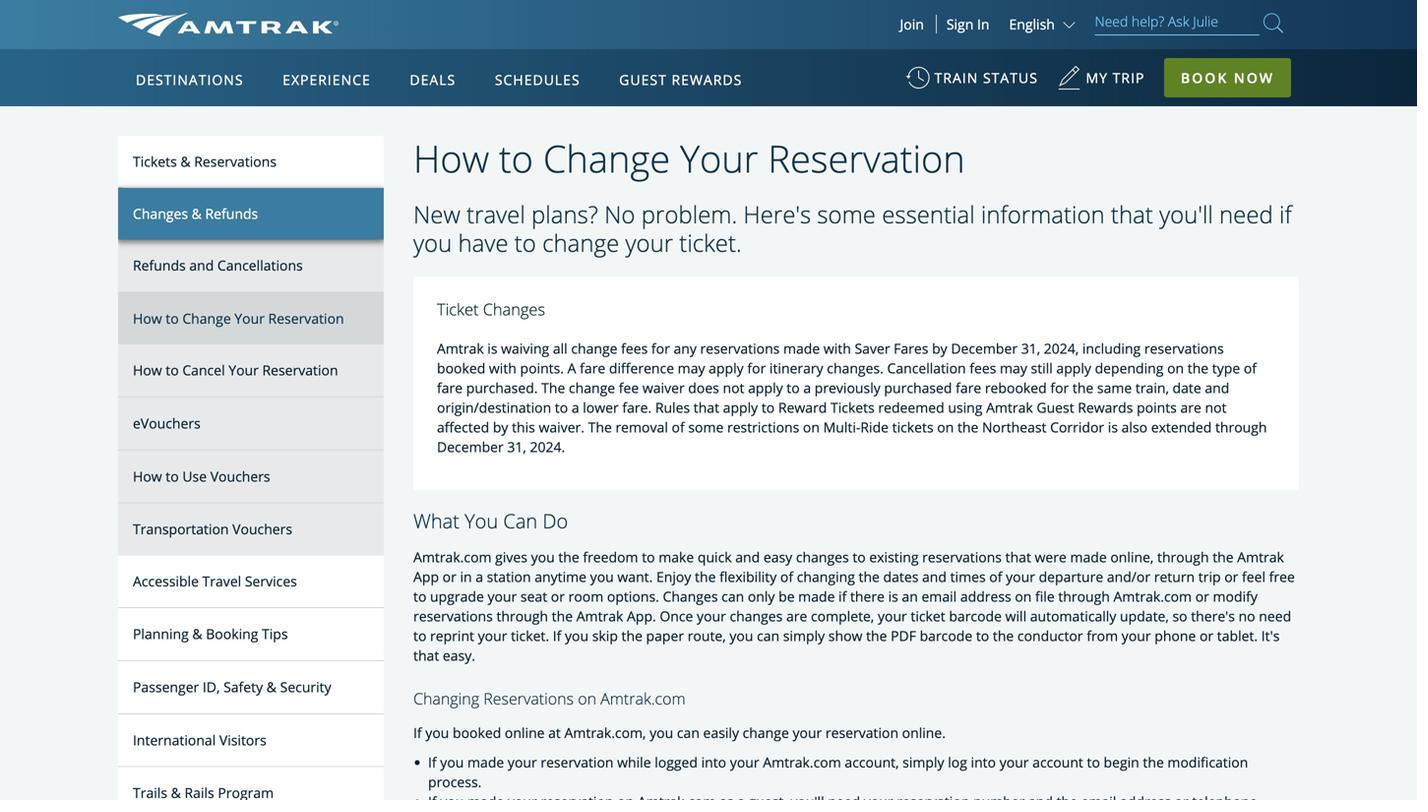 Task type: locate. For each thing, give the bounding box(es) containing it.
0 vertical spatial how to change your reservation
[[414, 133, 966, 184]]

1 vertical spatial with
[[489, 359, 517, 378]]

0 vertical spatial december
[[951, 339, 1018, 358]]

paper
[[646, 627, 684, 646]]

ticket
[[437, 299, 479, 321]]

0 vertical spatial need
[[1220, 198, 1274, 230]]

2 horizontal spatial changes
[[663, 587, 718, 606]]

how to change your reservation inside secondary navigation
[[133, 309, 344, 328]]

0 horizontal spatial fees
[[621, 339, 648, 358]]

& inside 'planning & booking tips' link
[[192, 625, 202, 644]]

to down 'address' on the right of page
[[977, 627, 990, 646]]

upgrade
[[430, 587, 484, 606]]

vouchers
[[210, 467, 270, 486], [233, 520, 292, 539]]

address
[[961, 587, 1012, 606]]

0 vertical spatial ticket.
[[680, 227, 742, 259]]

& inside tickets & reservations link
[[181, 152, 191, 171]]

amtrak up feel
[[1238, 548, 1285, 567]]

barcode down 'address' on the right of page
[[950, 607, 1002, 626]]

0 vertical spatial if
[[553, 627, 562, 646]]

if inside amtrak.com gives you the freedom to make quick and easy changes to existing reservations that were made online, through the amtrak app or in a station anytime you want. enjoy the flexibility of changing the dates and times of your departure and/or return trip or feel free to upgrade your seat or room options. changes can only be made if there is an email address on file through amtrak.com or modify reservations through the amtrak app. once your changes are complete, your ticket barcode will automatically update, so there's no need to reprint your ticket. if you skip the paper route, you can simply show the pdf barcode to the conductor from your phone or tablet. it's that easy.
[[553, 627, 562, 646]]

the left same
[[1073, 379, 1094, 397]]

made up process. at the bottom
[[468, 753, 504, 772]]

barcode down ticket
[[920, 627, 973, 646]]

account
[[1033, 753, 1084, 772]]

amtrak image
[[118, 13, 339, 36]]

fare right a
[[580, 359, 606, 378]]

0 vertical spatial booked
[[437, 359, 486, 378]]

that left the you'll
[[1112, 198, 1154, 230]]

accessible travel services
[[133, 572, 297, 591]]

booked inside the amtrak is waiving all change fees for any reservations made with saver fares by december 31, 2024, including reservations booked with points. a fare difference may apply for itinerary changes. cancellation fees may still apply depending on the type of fare purchased. the change fee waiver does not apply to a previously purchased fare rebooked for the same train, date and origin/destination to a lower fare. rules that apply to reward tickets redeemed using amtrak guest rewards points are not affected by this waiver. the removal of some restrictions on multi-ride tickets on the northeast corridor is also extended through december 31, 2024.
[[437, 359, 486, 378]]

rewards
[[672, 70, 743, 89], [1078, 398, 1134, 417]]

previously
[[815, 379, 881, 397]]

join
[[900, 15, 924, 33]]

can up logged
[[677, 724, 700, 743]]

the down the using at the right of the page
[[958, 418, 979, 437]]

not
[[723, 379, 745, 397], [1206, 398, 1227, 417]]

of up 'address' on the right of page
[[990, 568, 1003, 586]]

0 horizontal spatial changes
[[133, 204, 188, 223]]

fare
[[580, 359, 606, 378], [437, 379, 463, 397], [956, 379, 982, 397]]

1 vertical spatial are
[[787, 607, 808, 626]]

reservation up new travel plans? no problem. here's some essential information that you'll need if you have to change your ticket.
[[768, 133, 966, 184]]

the
[[542, 379, 566, 397], [588, 418, 612, 437]]

if inside if you made your reservation while logged into your amtrak.com account, simply log into your account to begin the modification process.
[[428, 753, 437, 772]]

some right here's
[[818, 198, 876, 230]]

simply down online. at the right bottom of the page
[[903, 753, 945, 772]]

for left any
[[652, 339, 670, 358]]

amtrak down ticket
[[437, 339, 484, 358]]

how
[[414, 133, 489, 184], [133, 309, 162, 328], [133, 361, 162, 380], [133, 467, 162, 486]]

while
[[618, 753, 651, 772]]

reservations inside secondary navigation
[[194, 152, 277, 171]]

for down still
[[1051, 379, 1070, 397]]

type
[[1213, 359, 1241, 378]]

you inside new travel plans? no problem. here's some essential information that you'll need if you have to change your ticket.
[[414, 227, 452, 259]]

change inside how to change your reservation link
[[182, 309, 231, 328]]

your right reprint
[[478, 627, 508, 646]]

anytime
[[535, 568, 587, 586]]

room
[[569, 587, 604, 606]]

through right extended
[[1216, 418, 1268, 437]]

0 horizontal spatial not
[[723, 379, 745, 397]]

0 horizontal spatial how to change your reservation
[[133, 309, 344, 328]]

and inside secondary navigation
[[189, 256, 214, 275]]

some inside the amtrak is waiving all change fees for any reservations made with saver fares by december 31, 2024, including reservations booked with points. a fare difference may apply for itinerary changes. cancellation fees may still apply depending on the type of fare purchased. the change fee waiver does not apply to a previously purchased fare rebooked for the same train, date and origin/destination to a lower fare. rules that apply to reward tickets redeemed using amtrak guest rewards points are not affected by this waiver. the removal of some restrictions on multi-ride tickets on the northeast corridor is also extended through december 31, 2024.
[[689, 418, 724, 437]]

1 vertical spatial your
[[235, 309, 265, 328]]

0 horizontal spatial reservation
[[541, 753, 614, 772]]

0 vertical spatial is
[[488, 339, 498, 358]]

transportation
[[133, 520, 229, 539]]

your down online
[[508, 753, 537, 772]]

an
[[902, 587, 918, 606]]

1 vertical spatial reservation
[[541, 753, 614, 772]]

your left account
[[1000, 753, 1029, 772]]

you
[[414, 227, 452, 259], [531, 548, 555, 567], [590, 568, 614, 586], [565, 627, 589, 646], [730, 627, 754, 646], [426, 724, 449, 743], [650, 724, 674, 743], [440, 753, 464, 772]]

change up cancel
[[182, 309, 231, 328]]

or down there's
[[1200, 627, 1214, 646]]

on inside amtrak.com gives you the freedom to make quick and easy changes to existing reservations that were made online, through the amtrak app or in a station anytime you want. enjoy the flexibility of changing the dates and times of your departure and/or return trip or feel free to upgrade your seat or room options. changes can only be made if there is an email address on file through amtrak.com or modify reservations through the amtrak app. once your changes are complete, your ticket barcode will automatically update, so there's no need to reprint your ticket. if you skip the paper route, you can simply show the pdf barcode to the conductor from your phone or tablet. it's that easy.
[[1015, 587, 1032, 606]]

and down changes & refunds
[[189, 256, 214, 275]]

1 vertical spatial changes
[[730, 607, 783, 626]]

vouchers up services
[[233, 520, 292, 539]]

0 horizontal spatial may
[[678, 359, 706, 378]]

if
[[553, 627, 562, 646], [414, 724, 422, 743], [428, 753, 437, 772]]

the up anytime
[[559, 548, 580, 567]]

to down "refunds and cancellations"
[[166, 309, 179, 328]]

if inside new travel plans? no problem. here's some essential information that you'll need if you have to change your ticket.
[[1280, 198, 1293, 230]]

only
[[748, 587, 775, 606]]

0 vertical spatial 31,
[[1022, 339, 1041, 358]]

0 vertical spatial if
[[1280, 198, 1293, 230]]

train
[[935, 68, 979, 87]]

1 vertical spatial if
[[839, 587, 847, 606]]

using
[[949, 398, 983, 417]]

1 vertical spatial ticket.
[[511, 627, 550, 646]]

1 vertical spatial for
[[748, 359, 766, 378]]

tickets down previously
[[831, 398, 875, 417]]

2 vertical spatial reservation
[[262, 361, 338, 380]]

0 horizontal spatial into
[[702, 753, 727, 772]]

0 vertical spatial guest
[[620, 70, 667, 89]]

barcode
[[950, 607, 1002, 626], [920, 627, 973, 646]]

0 vertical spatial by
[[933, 339, 948, 358]]

if left skip
[[553, 627, 562, 646]]

1 horizontal spatial simply
[[903, 753, 945, 772]]

0 vertical spatial are
[[1181, 398, 1202, 417]]

easy.
[[443, 647, 476, 665]]

1 horizontal spatial guest
[[1037, 398, 1075, 417]]

waiver.
[[539, 418, 585, 437]]

reservation down how to change your reservation link
[[262, 361, 338, 380]]

planning
[[133, 625, 189, 644]]

1 vertical spatial changes
[[483, 299, 546, 321]]

1 horizontal spatial reservation
[[826, 724, 899, 743]]

skip
[[592, 627, 618, 646]]

0 horizontal spatial reservations
[[194, 152, 277, 171]]

1 vertical spatial need
[[1260, 607, 1292, 626]]

tickets up changes & refunds
[[133, 152, 177, 171]]

waiving
[[501, 339, 550, 358]]

this
[[512, 418, 535, 437]]

guest
[[620, 70, 667, 89], [1037, 398, 1075, 417]]

is left waiving
[[488, 339, 498, 358]]

that inside the amtrak is waiving all change fees for any reservations made with saver fares by december 31, 2024, including reservations booked with points. a fare difference may apply for itinerary changes. cancellation fees may still apply depending on the type of fare purchased. the change fee waiver does not apply to a previously purchased fare rebooked for the same train, date and origin/destination to a lower fare. rules that apply to reward tickets redeemed using amtrak guest rewards points are not affected by this waiver. the removal of some restrictions on multi-ride tickets on the northeast corridor is also extended through december 31, 2024.
[[694, 398, 720, 417]]

1 vertical spatial if
[[414, 724, 422, 743]]

if inside amtrak.com gives you the freedom to make quick and easy changes to existing reservations that were made online, through the amtrak app or in a station anytime you want. enjoy the flexibility of changing the dates and times of your departure and/or return trip or feel free to upgrade your seat or room options. changes can only be made if there is an email address on file through amtrak.com or modify reservations through the amtrak app. once your changes are complete, your ticket barcode will automatically update, so there's no need to reprint your ticket. if you skip the paper route, you can simply show the pdf barcode to the conductor from your phone or tablet. it's that easy.
[[839, 587, 847, 606]]

1 horizontal spatial fees
[[970, 359, 997, 378]]

not up extended
[[1206, 398, 1227, 417]]

trip
[[1113, 68, 1146, 87]]

0 vertical spatial fees
[[621, 339, 648, 358]]

2 vertical spatial a
[[476, 568, 483, 586]]

amtrak.com left account,
[[763, 753, 842, 772]]

experience
[[283, 70, 371, 89]]

0 vertical spatial refunds
[[205, 204, 258, 223]]

2 horizontal spatial a
[[804, 379, 811, 397]]

application
[[191, 164, 664, 440]]

your for the how to cancel your reservation link
[[229, 361, 259, 380]]

& for tickets
[[181, 152, 191, 171]]

a inside amtrak.com gives you the freedom to make quick and easy changes to existing reservations that were made online, through the amtrak app or in a station anytime you want. enjoy the flexibility of changing the dates and times of your departure and/or return trip or feel free to upgrade your seat or room options. changes can only be made if there is an email address on file through amtrak.com or modify reservations through the amtrak app. once your changes are complete, your ticket barcode will automatically update, so there's no need to reprint your ticket. if you skip the paper route, you can simply show the pdf barcode to the conductor from your phone or tablet. it's that easy.
[[476, 568, 483, 586]]

train status
[[935, 68, 1039, 87]]

redeemed
[[879, 398, 945, 417]]

the
[[1188, 359, 1209, 378], [1073, 379, 1094, 397], [958, 418, 979, 437], [559, 548, 580, 567], [1213, 548, 1234, 567], [695, 568, 716, 586], [859, 568, 880, 586], [552, 607, 573, 626], [622, 627, 643, 646], [867, 627, 888, 646], [993, 627, 1014, 646], [1144, 753, 1165, 772]]

schedules link
[[487, 49, 588, 106]]

reservation inside if you made your reservation while logged into your amtrak.com account, simply log into your account to begin the modification process.
[[541, 753, 614, 772]]

dates
[[884, 568, 919, 586]]

cancellations
[[218, 256, 303, 275]]

simply inside if you made your reservation while logged into your amtrak.com account, simply log into your account to begin the modification process.
[[903, 753, 945, 772]]

departure
[[1039, 568, 1104, 586]]

banner
[[0, 0, 1418, 455]]

travel
[[202, 572, 241, 591]]

your right plans?
[[626, 227, 674, 259]]

is left also
[[1108, 418, 1119, 437]]

& inside changes & refunds link
[[192, 204, 202, 223]]

into
[[702, 753, 727, 772], [971, 753, 997, 772]]

change
[[543, 227, 620, 259], [571, 339, 618, 358], [569, 379, 616, 397], [743, 724, 789, 743]]

you inside if you made your reservation while logged into your amtrak.com account, simply log into your account to begin the modification process.
[[440, 753, 464, 772]]

my
[[1087, 68, 1109, 87]]

1 vertical spatial tickets
[[831, 398, 875, 417]]

changes inside secondary navigation
[[133, 204, 188, 223]]

on down reward
[[803, 418, 820, 437]]

&
[[181, 152, 191, 171], [192, 204, 202, 223], [192, 625, 202, 644], [267, 678, 277, 697]]

reward
[[779, 398, 827, 417]]

times
[[951, 568, 986, 586]]

to inside if you made your reservation while logged into your amtrak.com account, simply log into your account to begin the modification process.
[[1088, 753, 1101, 772]]

simply left show
[[784, 627, 825, 646]]

the down app.
[[622, 627, 643, 646]]

changes inside amtrak.com gives you the freedom to make quick and easy changes to existing reservations that were made online, through the amtrak app or in a station anytime you want. enjoy the flexibility of changing the dates and times of your departure and/or return trip or feel free to upgrade your seat or room options. changes can only be made if there is an email address on file through amtrak.com or modify reservations through the amtrak app. once your changes are complete, your ticket barcode will automatically update, so there's no need to reprint your ticket. if you skip the paper route, you can simply show the pdf barcode to the conductor from your phone or tablet. it's that easy.
[[663, 587, 718, 606]]

so
[[1173, 607, 1188, 626]]

if
[[1280, 198, 1293, 230], [839, 587, 847, 606]]

1 vertical spatial barcode
[[920, 627, 973, 646]]

your up if you made your reservation while logged into your amtrak.com account, simply log into your account to begin the modification process.
[[793, 724, 822, 743]]

may up 'rebooked'
[[1000, 359, 1028, 378]]

quick
[[698, 548, 732, 567]]

easily
[[704, 724, 739, 743]]

0 vertical spatial simply
[[784, 627, 825, 646]]

1 vertical spatial booked
[[453, 724, 501, 743]]

by up cancellation at the right
[[933, 339, 948, 358]]

if you made your reservation while logged into your amtrak.com account, simply log into your account to begin the modification process.
[[428, 753, 1249, 792]]

that inside new travel plans? no problem. here's some essential information that you'll need if you have to change your ticket.
[[1112, 198, 1154, 230]]

1 vertical spatial reservations
[[484, 688, 574, 710]]

all
[[553, 339, 568, 358]]

31,
[[1022, 339, 1041, 358], [507, 438, 527, 456]]

Please enter your search item search field
[[1095, 10, 1260, 35]]

you left have
[[414, 227, 452, 259]]

need inside amtrak.com gives you the freedom to make quick and easy changes to existing reservations that were made online, through the amtrak app or in a station anytime you want. enjoy the flexibility of changing the dates and times of your departure and/or return trip or feel free to upgrade your seat or room options. changes can only be made if there is an email address on file through amtrak.com or modify reservations through the amtrak app. once your changes are complete, your ticket barcode will automatically update, so there's no need to reprint your ticket. if you skip the paper route, you can simply show the pdf barcode to the conductor from your phone or tablet. it's that easy.
[[1260, 607, 1292, 626]]

the down lower
[[588, 418, 612, 437]]

0 horizontal spatial 31,
[[507, 438, 527, 456]]

how to change your reservation link
[[118, 293, 384, 345]]

how down "refunds and cancellations"
[[133, 309, 162, 328]]

ticket changes
[[437, 299, 546, 321]]

1 horizontal spatial if
[[428, 753, 437, 772]]

you'll
[[1160, 198, 1214, 230]]

1 vertical spatial change
[[182, 309, 231, 328]]

1 vertical spatial can
[[757, 627, 780, 646]]

2 horizontal spatial for
[[1051, 379, 1070, 397]]

can down only
[[757, 627, 780, 646]]

0 vertical spatial barcode
[[950, 607, 1002, 626]]

fare up affected
[[437, 379, 463, 397]]

0 horizontal spatial refunds
[[133, 256, 186, 275]]

ride
[[861, 418, 889, 437]]

fees up difference
[[621, 339, 648, 358]]

with up changes.
[[824, 339, 852, 358]]

1 horizontal spatial are
[[1181, 398, 1202, 417]]

simply
[[784, 627, 825, 646], [903, 753, 945, 772]]

it's
[[1262, 627, 1280, 646]]

1 vertical spatial reservation
[[268, 309, 344, 328]]

1 horizontal spatial a
[[572, 398, 580, 417]]

0 horizontal spatial fare
[[437, 379, 463, 397]]

need
[[1220, 198, 1274, 230], [1260, 607, 1292, 626]]

of up be
[[781, 568, 794, 586]]

to right have
[[515, 227, 536, 259]]

amtrak.com up "in"
[[414, 548, 492, 567]]

& inside passenger id, safety & security link
[[267, 678, 277, 697]]

0 vertical spatial reservations
[[194, 152, 277, 171]]

on up will
[[1015, 587, 1032, 606]]

how to change your reservation up problem.
[[414, 133, 966, 184]]

your inside new travel plans? no problem. here's some essential information that you'll need if you have to change your ticket.
[[626, 227, 674, 259]]

0 horizontal spatial are
[[787, 607, 808, 626]]

if for made
[[428, 753, 437, 772]]

complete,
[[811, 607, 875, 626]]

that down reprint
[[414, 647, 439, 665]]

into down easily
[[702, 753, 727, 772]]

1 horizontal spatial tickets
[[831, 398, 875, 417]]

file
[[1036, 587, 1055, 606]]

with up purchased.
[[489, 359, 517, 378]]

guest inside the amtrak is waiving all change fees for any reservations made with saver fares by december 31, 2024, including reservations booked with points. a fare difference may apply for itinerary changes. cancellation fees may still apply depending on the type of fare purchased. the change fee waiver does not apply to a previously purchased fare rebooked for the same train, date and origin/destination to a lower fare. rules that apply to reward tickets redeemed using amtrak guest rewards points are not affected by this waiver. the removal of some restrictions on multi-ride tickets on the northeast corridor is also extended through december 31, 2024.
[[1037, 398, 1075, 417]]

reprint
[[430, 627, 475, 646]]

trip
[[1199, 568, 1222, 586]]

your
[[626, 227, 674, 259], [1006, 568, 1036, 586], [488, 587, 517, 606], [697, 607, 727, 626], [878, 607, 908, 626], [478, 627, 508, 646], [1122, 627, 1152, 646], [793, 724, 822, 743], [508, 753, 537, 772], [730, 753, 760, 772], [1000, 753, 1029, 772]]

you down changing
[[426, 724, 449, 743]]

the down quick
[[695, 568, 716, 586]]

how to change your reservation up how to cancel your reservation on the top left of page
[[133, 309, 344, 328]]

0 horizontal spatial can
[[677, 724, 700, 743]]

transportation vouchers
[[133, 520, 292, 539]]

that left were
[[1006, 548, 1032, 567]]

1 horizontal spatial can
[[722, 587, 745, 606]]

are down date
[[1181, 398, 1202, 417]]

1 vertical spatial rewards
[[1078, 398, 1134, 417]]

2 vertical spatial if
[[428, 753, 437, 772]]

how for the how to cancel your reservation link
[[133, 361, 162, 380]]

still
[[1031, 359, 1053, 378]]

account,
[[845, 753, 900, 772]]

ticket.
[[680, 227, 742, 259], [511, 627, 550, 646]]

2 vertical spatial is
[[889, 587, 899, 606]]

modification
[[1168, 753, 1249, 772]]

change
[[543, 133, 671, 184], [182, 309, 231, 328]]

need right the you'll
[[1220, 198, 1274, 230]]

your right cancel
[[229, 361, 259, 380]]

31, up still
[[1022, 339, 1041, 358]]

waiver
[[643, 379, 685, 397]]

for left itinerary
[[748, 359, 766, 378]]

31, down this
[[507, 438, 527, 456]]

id,
[[203, 678, 220, 697]]

0 vertical spatial some
[[818, 198, 876, 230]]

1 horizontal spatial is
[[889, 587, 899, 606]]

a up reward
[[804, 379, 811, 397]]

search icon image
[[1264, 9, 1284, 36]]

& right safety
[[267, 678, 277, 697]]

international visitors link
[[118, 715, 384, 768]]

amtrak.com up if you booked online at amtrak.com, you can easily change your reservation online.
[[601, 688, 686, 710]]

1 horizontal spatial may
[[1000, 359, 1028, 378]]

may down any
[[678, 359, 706, 378]]

through inside the amtrak is waiving all change fees for any reservations made with saver fares by december 31, 2024, including reservations booked with points. a fare difference may apply for itinerary changes. cancellation fees may still apply depending on the type of fare purchased. the change fee waiver does not apply to a previously purchased fare rebooked for the same train, date and origin/destination to a lower fare. rules that apply to reward tickets redeemed using amtrak guest rewards points are not affected by this waiver. the removal of some restrictions on multi-ride tickets on the northeast corridor is also extended through december 31, 2024.
[[1216, 418, 1268, 437]]

and down type at the right of page
[[1206, 379, 1230, 397]]

and inside the amtrak is waiving all change fees for any reservations made with saver fares by december 31, 2024, including reservations booked with points. a fare difference may apply for itinerary changes. cancellation fees may still apply depending on the type of fare purchased. the change fee waiver does not apply to a previously purchased fare rebooked for the same train, date and origin/destination to a lower fare. rules that apply to reward tickets redeemed using amtrak guest rewards points are not affected by this waiver. the removal of some restrictions on multi-ride tickets on the northeast corridor is also extended through december 31, 2024.
[[1206, 379, 1230, 397]]

0 horizontal spatial if
[[414, 724, 422, 743]]

change up the no
[[543, 133, 671, 184]]

through down seat at left
[[497, 607, 548, 626]]

tickets & reservations
[[133, 152, 277, 171]]

ticket. down seat at left
[[511, 627, 550, 646]]

1 horizontal spatial rewards
[[1078, 398, 1134, 417]]

0 horizontal spatial a
[[476, 568, 483, 586]]

or
[[443, 568, 457, 586], [1225, 568, 1239, 586], [551, 587, 565, 606], [1196, 587, 1210, 606], [1200, 627, 1214, 646]]

can down flexibility
[[722, 587, 745, 606]]

1 horizontal spatial changes
[[483, 299, 546, 321]]

fees
[[621, 339, 648, 358], [970, 359, 997, 378]]

1 vertical spatial guest
[[1037, 398, 1075, 417]]

simply inside amtrak.com gives you the freedom to make quick and easy changes to existing reservations that were made online, through the amtrak app or in a station anytime you want. enjoy the flexibility of changing the dates and times of your departure and/or return trip or feel free to upgrade your seat or room options. changes can only be made if there is an email address on file through amtrak.com or modify reservations through the amtrak app. once your changes are complete, your ticket barcode will automatically update, so there's no need to reprint your ticket. if you skip the paper route, you can simply show the pdf barcode to the conductor from your phone or tablet. it's that easy.
[[784, 627, 825, 646]]

through up return
[[1158, 548, 1210, 567]]

0 vertical spatial with
[[824, 339, 852, 358]]

1 horizontal spatial not
[[1206, 398, 1227, 417]]

is
[[488, 339, 498, 358], [1108, 418, 1119, 437], [889, 587, 899, 606]]

2 vertical spatial changes
[[663, 587, 718, 606]]

schedules
[[495, 70, 581, 89]]

reservations up changes & refunds link
[[194, 152, 277, 171]]

amtrak up northeast
[[987, 398, 1034, 417]]

& down tickets & reservations
[[192, 204, 202, 223]]

& for changes
[[192, 204, 202, 223]]

to
[[499, 133, 534, 184], [515, 227, 536, 259], [166, 309, 179, 328], [166, 361, 179, 380], [787, 379, 800, 397], [555, 398, 568, 417], [762, 398, 775, 417], [166, 467, 179, 486], [642, 548, 655, 567], [853, 548, 866, 567], [414, 587, 427, 606], [414, 627, 427, 646], [977, 627, 990, 646], [1088, 753, 1101, 772]]

2 vertical spatial your
[[229, 361, 259, 380]]

0 horizontal spatial change
[[182, 309, 231, 328]]

0 horizontal spatial some
[[689, 418, 724, 437]]

may
[[678, 359, 706, 378], [1000, 359, 1028, 378]]

amtrak.com up update,
[[1114, 587, 1192, 606]]

0 horizontal spatial tickets
[[133, 152, 177, 171]]

what
[[414, 508, 460, 535]]

0 horizontal spatial if
[[839, 587, 847, 606]]



Task type: describe. For each thing, give the bounding box(es) containing it.
0 vertical spatial the
[[542, 379, 566, 397]]

online
[[505, 724, 545, 743]]

how up new
[[414, 133, 489, 184]]

there's
[[1192, 607, 1236, 626]]

logged
[[655, 753, 698, 772]]

refunds and cancellations link
[[118, 240, 384, 293]]

plans?
[[532, 198, 599, 230]]

0 vertical spatial a
[[804, 379, 811, 397]]

made inside the amtrak is waiving all change fees for any reservations made with saver fares by december 31, 2024, including reservations booked with points. a fare difference may apply for itinerary changes. cancellation fees may still apply depending on the type of fare purchased. the change fee waiver does not apply to a previously purchased fare rebooked for the same train, date and origin/destination to a lower fare. rules that apply to reward tickets redeemed using amtrak guest rewards points are not affected by this waiver. the removal of some restrictions on multi-ride tickets on the northeast corridor is also extended through december 31, 2024.
[[784, 339, 820, 358]]

you down "freedom"
[[590, 568, 614, 586]]

is inside amtrak.com gives you the freedom to make quick and easy changes to existing reservations that were made online, through the amtrak app or in a station anytime you want. enjoy the flexibility of changing the dates and times of your departure and/or return trip or feel free to upgrade your seat or room options. changes can only be made if there is an email address on file through amtrak.com or modify reservations through the amtrak app. once your changes are complete, your ticket barcode will automatically update, so there's no need to reprint your ticket. if you skip the paper route, you can simply show the pdf barcode to the conductor from your phone or tablet. it's that easy.
[[889, 587, 899, 606]]

email
[[922, 587, 957, 606]]

made down changing
[[799, 587, 835, 606]]

want.
[[618, 568, 653, 586]]

1 vertical spatial december
[[437, 438, 504, 456]]

tickets inside secondary navigation
[[133, 152, 177, 171]]

changing reservations on amtrak.com
[[414, 688, 686, 710]]

existing
[[870, 548, 919, 567]]

tickets inside the amtrak is waiving all change fees for any reservations made with saver fares by december 31, 2024, including reservations booked with points. a fare difference may apply for itinerary changes. cancellation fees may still apply depending on the type of fare purchased. the change fee waiver does not apply to a previously purchased fare rebooked for the same train, date and origin/destination to a lower fare. rules that apply to reward tickets redeemed using amtrak guest rewards points are not affected by this waiver. the removal of some restrictions on multi-ride tickets on the northeast corridor is also extended through december 31, 2024.
[[831, 398, 875, 417]]

essential
[[882, 198, 975, 230]]

or down trip
[[1196, 587, 1210, 606]]

ticket. inside new travel plans? no problem. here's some essential information that you'll need if you have to change your ticket.
[[680, 227, 742, 259]]

apply down itinerary
[[748, 379, 783, 397]]

be
[[779, 587, 795, 606]]

reservations up date
[[1145, 339, 1225, 358]]

planning & booking tips link
[[118, 609, 384, 662]]

0 vertical spatial can
[[722, 587, 745, 606]]

use
[[182, 467, 207, 486]]

if for booked
[[414, 724, 422, 743]]

0 vertical spatial reservation
[[826, 724, 899, 743]]

freedom
[[583, 548, 639, 567]]

of right type at the right of page
[[1244, 359, 1257, 378]]

easy
[[764, 548, 793, 567]]

english button
[[1010, 15, 1081, 33]]

new
[[414, 198, 461, 230]]

1 vertical spatial not
[[1206, 398, 1227, 417]]

rewards inside the amtrak is waiving all change fees for any reservations made with saver fares by december 31, 2024, including reservations booked with points. a fare difference may apply for itinerary changes. cancellation fees may still apply depending on the type of fare purchased. the change fee waiver does not apply to a previously purchased fare rebooked for the same train, date and origin/destination to a lower fare. rules that apply to reward tickets redeemed using amtrak guest rewards points are not affected by this waiver. the removal of some restrictions on multi-ride tickets on the northeast corridor is also extended through december 31, 2024.
[[1078, 398, 1134, 417]]

new travel plans? no problem. here's some essential information that you'll need if you have to change your ticket.
[[414, 198, 1293, 259]]

join button
[[889, 15, 937, 33]]

how to use vouchers
[[133, 467, 270, 486]]

modify
[[1214, 587, 1258, 606]]

1 horizontal spatial reservations
[[484, 688, 574, 710]]

0 horizontal spatial with
[[489, 359, 517, 378]]

you left skip
[[565, 627, 589, 646]]

gives
[[495, 548, 528, 567]]

2 into from the left
[[971, 753, 997, 772]]

multi-
[[824, 418, 861, 437]]

enjoy
[[657, 568, 692, 586]]

2 horizontal spatial fare
[[956, 379, 982, 397]]

to down app
[[414, 587, 427, 606]]

on up amtrak.com,
[[578, 688, 597, 710]]

to left cancel
[[166, 361, 179, 380]]

you up anytime
[[531, 548, 555, 567]]

to left existing
[[853, 548, 866, 567]]

evouchers
[[133, 414, 201, 433]]

show
[[829, 627, 863, 646]]

1 vertical spatial the
[[588, 418, 612, 437]]

affected
[[437, 418, 490, 437]]

to down itinerary
[[787, 379, 800, 397]]

removal
[[616, 418, 668, 437]]

1 vertical spatial by
[[493, 418, 509, 437]]

tips
[[262, 625, 288, 644]]

your down easily
[[730, 753, 760, 772]]

my trip
[[1087, 68, 1146, 87]]

0 vertical spatial change
[[543, 133, 671, 184]]

your for how to change your reservation link
[[235, 309, 265, 328]]

on down the using at the right of the page
[[938, 418, 954, 437]]

to left reprint
[[414, 627, 427, 646]]

and up email at the right bottom of the page
[[923, 568, 947, 586]]

1 into from the left
[[702, 753, 727, 772]]

change up lower
[[569, 379, 616, 397]]

or up "modify"
[[1225, 568, 1239, 586]]

of down the rules
[[672, 418, 685, 437]]

to up travel
[[499, 133, 534, 184]]

regions map image
[[191, 164, 664, 440]]

points
[[1137, 398, 1177, 417]]

what you can do
[[414, 508, 568, 535]]

0 vertical spatial vouchers
[[210, 467, 270, 486]]

apply up "restrictions"
[[723, 398, 758, 417]]

apply up does
[[709, 359, 744, 378]]

1 horizontal spatial refunds
[[205, 204, 258, 223]]

reservations up the times
[[923, 548, 1002, 567]]

tickets & reservations link
[[118, 136, 384, 189]]

also
[[1122, 418, 1148, 437]]

will
[[1006, 607, 1027, 626]]

to inside new travel plans? no problem. here's some essential information that you'll need if you have to change your ticket.
[[515, 227, 536, 259]]

purchased.
[[466, 379, 538, 397]]

0 vertical spatial your
[[680, 133, 759, 184]]

made up departure
[[1071, 548, 1107, 567]]

to up want.
[[642, 548, 655, 567]]

the up date
[[1188, 359, 1209, 378]]

made inside if you made your reservation while logged into your amtrak.com account, simply log into your account to begin the modification process.
[[468, 753, 504, 772]]

on up date
[[1168, 359, 1185, 378]]

no
[[605, 198, 636, 230]]

apply down 2024,
[[1057, 359, 1092, 378]]

amtrak up skip
[[577, 607, 624, 626]]

feel
[[1243, 568, 1266, 586]]

seat
[[521, 587, 548, 606]]

services
[[245, 572, 297, 591]]

through up automatically
[[1059, 587, 1111, 606]]

status
[[984, 68, 1039, 87]]

tickets
[[893, 418, 934, 437]]

some inside new travel plans? no problem. here's some essential information that you'll need if you have to change your ticket.
[[818, 198, 876, 230]]

your down "station"
[[488, 587, 517, 606]]

and/or
[[1108, 568, 1151, 586]]

guest rewards button
[[612, 52, 751, 107]]

cancellation
[[888, 359, 967, 378]]

changing
[[414, 688, 480, 710]]

need inside new travel plans? no problem. here's some essential information that you'll need if you have to change your ticket.
[[1220, 198, 1274, 230]]

& for planning
[[192, 625, 202, 644]]

deals button
[[402, 52, 464, 107]]

rebooked
[[985, 379, 1047, 397]]

extended
[[1152, 418, 1212, 437]]

0 horizontal spatial is
[[488, 339, 498, 358]]

1 horizontal spatial how to change your reservation
[[414, 133, 966, 184]]

rewards inside popup button
[[672, 70, 743, 89]]

changes & refunds
[[133, 204, 258, 223]]

you right route,
[[730, 627, 754, 646]]

or left "in"
[[443, 568, 457, 586]]

your down update,
[[1122, 627, 1152, 646]]

banner containing join
[[0, 0, 1418, 455]]

sign in button
[[947, 15, 990, 33]]

the left pdf
[[867, 627, 888, 646]]

1 horizontal spatial december
[[951, 339, 1018, 358]]

1 vertical spatial vouchers
[[233, 520, 292, 539]]

depending
[[1095, 359, 1164, 378]]

update,
[[1121, 607, 1170, 626]]

1 horizontal spatial for
[[748, 359, 766, 378]]

amtrak.com inside if you made your reservation while logged into your amtrak.com account, simply log into your account to begin the modification process.
[[763, 753, 842, 772]]

from
[[1087, 627, 1119, 646]]

fare.
[[623, 398, 652, 417]]

online.
[[903, 724, 946, 743]]

change up a
[[571, 339, 618, 358]]

including
[[1083, 339, 1141, 358]]

how for how to use vouchers link
[[133, 467, 162, 486]]

to up "restrictions"
[[762, 398, 775, 417]]

any
[[674, 339, 697, 358]]

my trip button
[[1058, 59, 1146, 107]]

and up flexibility
[[736, 548, 760, 567]]

reservation for the how to cancel your reservation link
[[262, 361, 338, 380]]

0 vertical spatial for
[[652, 339, 670, 358]]

change inside new travel plans? no problem. here's some essential information that you'll need if you have to change your ticket.
[[543, 227, 620, 259]]

the up there
[[859, 568, 880, 586]]

0 vertical spatial reservation
[[768, 133, 966, 184]]

reservations up does
[[701, 339, 780, 358]]

2 vertical spatial can
[[677, 724, 700, 743]]

you up logged
[[650, 724, 674, 743]]

your up route,
[[697, 607, 727, 626]]

1 horizontal spatial by
[[933, 339, 948, 358]]

secondary navigation
[[118, 136, 414, 801]]

changing
[[797, 568, 856, 586]]

2 vertical spatial for
[[1051, 379, 1070, 397]]

international visitors
[[133, 731, 267, 750]]

1 horizontal spatial fare
[[580, 359, 606, 378]]

the down will
[[993, 627, 1014, 646]]

reservation for how to change your reservation link
[[268, 309, 344, 328]]

your down were
[[1006, 568, 1036, 586]]

are inside amtrak.com gives you the freedom to make quick and easy changes to existing reservations that were made online, through the amtrak app or in a station anytime you want. enjoy the flexibility of changing the dates and times of your departure and/or return trip or feel free to upgrade your seat or room options. changes can only be made if there is an email address on file through amtrak.com or modify reservations through the amtrak app. once your changes are complete, your ticket barcode will automatically update, so there's no need to reprint your ticket. if you skip the paper route, you can simply show the pdf barcode to the conductor from your phone or tablet. it's that easy.
[[787, 607, 808, 626]]

there
[[851, 587, 885, 606]]

2 horizontal spatial can
[[757, 627, 780, 646]]

experience button
[[275, 52, 379, 107]]

to up waiver.
[[555, 398, 568, 417]]

to left use
[[166, 467, 179, 486]]

or down anytime
[[551, 587, 565, 606]]

your up pdf
[[878, 607, 908, 626]]

1 vertical spatial 31,
[[507, 438, 527, 456]]

2 horizontal spatial is
[[1108, 418, 1119, 437]]

are inside the amtrak is waiving all change fees for any reservations made with saver fares by december 31, 2024, including reservations booked with points. a fare difference may apply for itinerary changes. cancellation fees may still apply depending on the type of fare purchased. the change fee waiver does not apply to a previously purchased fare rebooked for the same train, date and origin/destination to a lower fare. rules that apply to reward tickets redeemed using amtrak guest rewards points are not affected by this waiver. the removal of some restrictions on multi-ride tickets on the northeast corridor is also extended through december 31, 2024.
[[1181, 398, 1202, 417]]

points.
[[520, 359, 564, 378]]

station
[[487, 568, 531, 586]]

guest inside popup button
[[620, 70, 667, 89]]

amtrak.com gives you the freedom to make quick and easy changes to existing reservations that were made online, through the amtrak app or in a station anytime you want. enjoy the flexibility of changing the dates and times of your departure and/or return trip or feel free to upgrade your seat or room options. changes can only be made if there is an email address on file through amtrak.com or modify reservations through the amtrak app. once your changes are complete, your ticket barcode will automatically update, so there's no need to reprint your ticket. if you skip the paper route, you can simply show the pdf barcode to the conductor from your phone or tablet. it's that easy.
[[414, 548, 1296, 665]]

accessible travel services link
[[118, 556, 384, 609]]

changes.
[[827, 359, 884, 378]]

you
[[465, 508, 498, 535]]

reservations up reprint
[[414, 607, 493, 626]]

the down room
[[552, 607, 573, 626]]

ticket. inside amtrak.com gives you the freedom to make quick and easy changes to existing reservations that were made online, through the amtrak app or in a station anytime you want. enjoy the flexibility of changing the dates and times of your departure and/or return trip or feel free to upgrade your seat or room options. changes can only be made if there is an email address on file through amtrak.com or modify reservations through the amtrak app. once your changes are complete, your ticket barcode will automatically update, so there's no need to reprint your ticket. if you skip the paper route, you can simply show the pdf barcode to the conductor from your phone or tablet. it's that easy.
[[511, 627, 550, 646]]

the up trip
[[1213, 548, 1234, 567]]

rules
[[656, 398, 690, 417]]

corridor
[[1051, 418, 1105, 437]]

sign
[[947, 15, 974, 33]]

how for how to change your reservation link
[[133, 309, 162, 328]]

1 may from the left
[[678, 359, 706, 378]]

here's
[[744, 198, 811, 230]]

change right easily
[[743, 724, 789, 743]]

in
[[978, 15, 990, 33]]

0 vertical spatial not
[[723, 379, 745, 397]]

at
[[549, 724, 561, 743]]

0 vertical spatial changes
[[796, 548, 849, 567]]

2 may from the left
[[1000, 359, 1028, 378]]

the inside if you made your reservation while logged into your amtrak.com account, simply log into your account to begin the modification process.
[[1144, 753, 1165, 772]]

amtrak is waiving all change fees for any reservations made with saver fares by december 31, 2024, including reservations booked with points. a fare difference may apply for itinerary changes. cancellation fees may still apply depending on the type of fare purchased. the change fee waiver does not apply to a previously purchased fare rebooked for the same train, date and origin/destination to a lower fare. rules that apply to reward tickets redeemed using amtrak guest rewards points are not affected by this waiver. the removal of some restrictions on multi-ride tickets on the northeast corridor is also extended through december 31, 2024.
[[437, 339, 1268, 456]]

fee
[[619, 379, 639, 397]]



Task type: vqa. For each thing, say whether or not it's contained in the screenshot.
Roomette or Bedroom? Take a Tour of Both. the Roomette
no



